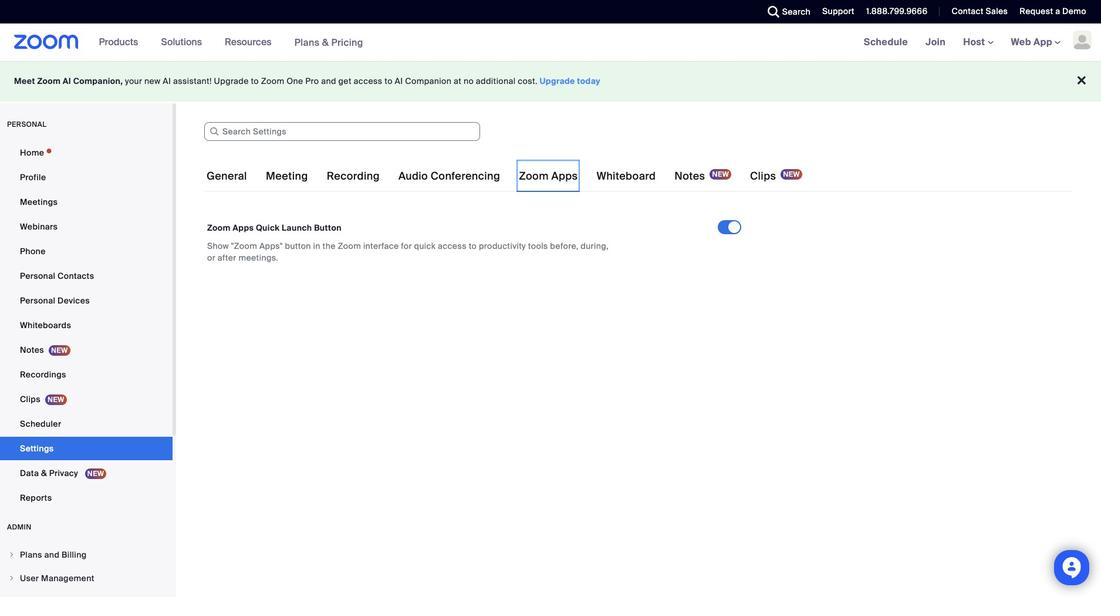 Task type: locate. For each thing, give the bounding box(es) containing it.
0 horizontal spatial clips
[[20, 394, 40, 405]]

personal for personal contacts
[[20, 271, 55, 281]]

right image
[[8, 551, 15, 558]]

access right get
[[354, 76, 383, 86]]

0 horizontal spatial upgrade
[[214, 76, 249, 86]]

0 horizontal spatial &
[[41, 468, 47, 479]]

banner
[[0, 23, 1102, 62]]

sales
[[986, 6, 1008, 16]]

zoom apps
[[519, 169, 578, 183]]

ai right new
[[163, 76, 171, 86]]

access inside the "show "zoom apps" button in the zoom interface for quick access to productivity tools before, during, or after meetings."
[[438, 241, 467, 251]]

1 horizontal spatial plans
[[295, 36, 320, 48]]

0 horizontal spatial ai
[[63, 76, 71, 86]]

apps for zoom apps
[[552, 169, 578, 183]]

0 horizontal spatial and
[[44, 550, 59, 560]]

0 vertical spatial apps
[[552, 169, 578, 183]]

plans right right icon
[[20, 550, 42, 560]]

a
[[1056, 6, 1061, 16]]

plans inside menu item
[[20, 550, 42, 560]]

support link
[[814, 0, 858, 23], [823, 6, 855, 16]]

0 vertical spatial access
[[354, 76, 383, 86]]

1.888.799.9666 button
[[858, 0, 931, 23], [867, 6, 928, 16]]

notes
[[675, 169, 705, 183], [20, 345, 44, 355]]

to
[[251, 76, 259, 86], [385, 76, 393, 86], [469, 241, 477, 251]]

host
[[964, 36, 988, 48]]

user
[[20, 573, 39, 584]]

1 vertical spatial access
[[438, 241, 467, 251]]

zoom apps quick launch button
[[207, 223, 342, 233]]

0 horizontal spatial access
[[354, 76, 383, 86]]

assistant!
[[173, 76, 212, 86]]

app
[[1034, 36, 1053, 48]]

& for privacy
[[41, 468, 47, 479]]

general
[[207, 169, 247, 183]]

get
[[339, 76, 352, 86]]

zoom logo image
[[14, 35, 78, 49]]

1 vertical spatial clips
[[20, 394, 40, 405]]

profile
[[20, 172, 46, 183]]

1 vertical spatial apps
[[233, 223, 254, 233]]

one
[[287, 76, 303, 86]]

&
[[322, 36, 329, 48], [41, 468, 47, 479]]

tools
[[528, 241, 548, 251]]

user management menu item
[[0, 567, 173, 590]]

solutions
[[161, 36, 202, 48]]

plans up meet zoom ai companion, your new ai assistant! upgrade to zoom one pro and get access to ai companion at no additional cost. upgrade today
[[295, 36, 320, 48]]

phone link
[[0, 240, 173, 263]]

& inside "data & privacy" 'link'
[[41, 468, 47, 479]]

companion
[[405, 76, 452, 86]]

ai left companion,
[[63, 76, 71, 86]]

0 horizontal spatial to
[[251, 76, 259, 86]]

to down 'resources' dropdown button
[[251, 76, 259, 86]]

devices
[[58, 295, 90, 306]]

productivity
[[479, 241, 526, 251]]

& right "data"
[[41, 468, 47, 479]]

button
[[314, 223, 342, 233]]

1 horizontal spatial notes
[[675, 169, 705, 183]]

zoom
[[37, 76, 61, 86], [261, 76, 284, 86], [519, 169, 549, 183], [207, 223, 231, 233], [338, 241, 361, 251]]

access right quick at the top left of page
[[438, 241, 467, 251]]

interface
[[363, 241, 399, 251]]

2 horizontal spatial ai
[[395, 76, 403, 86]]

data & privacy
[[20, 468, 80, 479]]

whiteboards
[[20, 320, 71, 331]]

1 horizontal spatial access
[[438, 241, 467, 251]]

request
[[1020, 6, 1054, 16]]

data & privacy link
[[0, 462, 173, 485]]

plans for plans and billing
[[20, 550, 42, 560]]

1 upgrade from the left
[[214, 76, 249, 86]]

0 horizontal spatial plans
[[20, 550, 42, 560]]

to left productivity
[[469, 241, 477, 251]]

search button
[[759, 0, 814, 23]]

web app button
[[1011, 36, 1061, 48]]

after
[[218, 252, 236, 263]]

and inside menu item
[[44, 550, 59, 560]]

0 vertical spatial personal
[[20, 271, 55, 281]]

& inside product information navigation
[[322, 36, 329, 48]]

meetings
[[20, 197, 58, 207]]

0 vertical spatial clips
[[750, 169, 776, 183]]

0 horizontal spatial notes
[[20, 345, 44, 355]]

personal devices link
[[0, 289, 173, 312]]

1 horizontal spatial apps
[[552, 169, 578, 183]]

1 vertical spatial plans
[[20, 550, 42, 560]]

to left "companion"
[[385, 76, 393, 86]]

2 upgrade from the left
[[540, 76, 575, 86]]

personal down phone
[[20, 271, 55, 281]]

scheduler link
[[0, 412, 173, 436]]

1 horizontal spatial and
[[321, 76, 336, 86]]

1.888.799.9666
[[867, 6, 928, 16]]

request a demo link
[[1011, 0, 1102, 23], [1020, 6, 1087, 16]]

1 horizontal spatial &
[[322, 36, 329, 48]]

pro
[[306, 76, 319, 86]]

1 vertical spatial &
[[41, 468, 47, 479]]

2 personal from the top
[[20, 295, 55, 306]]

1 personal from the top
[[20, 271, 55, 281]]

plans inside product information navigation
[[295, 36, 320, 48]]

1 horizontal spatial upgrade
[[540, 76, 575, 86]]

0 vertical spatial &
[[322, 36, 329, 48]]

upgrade down product information navigation
[[214, 76, 249, 86]]

products button
[[99, 23, 144, 61]]

access
[[354, 76, 383, 86], [438, 241, 467, 251]]

& left pricing
[[322, 36, 329, 48]]

management
[[41, 573, 94, 584]]

1 horizontal spatial clips
[[750, 169, 776, 183]]

0 horizontal spatial apps
[[233, 223, 254, 233]]

and left get
[[321, 76, 336, 86]]

ai left "companion"
[[395, 76, 403, 86]]

clips inside tabs of my account settings page tab list
[[750, 169, 776, 183]]

contact sales link
[[943, 0, 1011, 23], [952, 6, 1008, 16]]

and left billing
[[44, 550, 59, 560]]

profile link
[[0, 166, 173, 189]]

1 vertical spatial notes
[[20, 345, 44, 355]]

today
[[577, 76, 601, 86]]

upgrade right cost.
[[540, 76, 575, 86]]

1 vertical spatial personal
[[20, 295, 55, 306]]

1 horizontal spatial ai
[[163, 76, 171, 86]]

product information navigation
[[90, 23, 372, 62]]

personal up the whiteboards on the left bottom of the page
[[20, 295, 55, 306]]

settings
[[20, 443, 54, 454]]

support
[[823, 6, 855, 16]]

apps"
[[259, 241, 283, 251]]

notes link
[[0, 338, 173, 362]]

apps inside tabs of my account settings page tab list
[[552, 169, 578, 183]]

0 vertical spatial and
[[321, 76, 336, 86]]

Search Settings text field
[[204, 122, 480, 141]]

2 horizontal spatial to
[[469, 241, 477, 251]]

whiteboards link
[[0, 314, 173, 337]]

apps
[[552, 169, 578, 183], [233, 223, 254, 233]]

0 vertical spatial notes
[[675, 169, 705, 183]]

clips link
[[0, 388, 173, 411]]

plans for plans & pricing
[[295, 36, 320, 48]]

contacts
[[58, 271, 94, 281]]

0 vertical spatial plans
[[295, 36, 320, 48]]

1 vertical spatial and
[[44, 550, 59, 560]]

whiteboard
[[597, 169, 656, 183]]

home link
[[0, 141, 173, 164]]

demo
[[1063, 6, 1087, 16]]

apps for zoom apps quick launch button
[[233, 223, 254, 233]]



Task type: vqa. For each thing, say whether or not it's contained in the screenshot.
the by corresponding to 9:26:53
no



Task type: describe. For each thing, give the bounding box(es) containing it.
zoom inside tabs of my account settings page tab list
[[519, 169, 549, 183]]

1 ai from the left
[[63, 76, 71, 86]]

meet
[[14, 76, 35, 86]]

launch
[[282, 223, 312, 233]]

during,
[[581, 241, 609, 251]]

audio conferencing
[[399, 169, 500, 183]]

contact sales
[[952, 6, 1008, 16]]

webinars link
[[0, 215, 173, 238]]

tabs of my account settings page tab list
[[204, 160, 805, 193]]

meeting
[[266, 169, 308, 183]]

clips inside clips link
[[20, 394, 40, 405]]

meet zoom ai companion, your new ai assistant! upgrade to zoom one pro and get access to ai companion at no additional cost. upgrade today
[[14, 76, 601, 86]]

button
[[285, 241, 311, 251]]

for
[[401, 241, 412, 251]]

scheduler
[[20, 419, 61, 429]]

meetings.
[[239, 252, 278, 263]]

webinars
[[20, 221, 58, 232]]

conferencing
[[431, 169, 500, 183]]

companion,
[[73, 76, 123, 86]]

2 ai from the left
[[163, 76, 171, 86]]

privacy
[[49, 468, 78, 479]]

recordings
[[20, 369, 66, 380]]

show "zoom apps" button in the zoom interface for quick access to productivity tools before, during, or after meetings.
[[207, 241, 609, 263]]

settings link
[[0, 437, 173, 460]]

no
[[464, 76, 474, 86]]

cost.
[[518, 76, 538, 86]]

at
[[454, 76, 462, 86]]

your
[[125, 76, 142, 86]]

or
[[207, 252, 216, 263]]

personal menu menu
[[0, 141, 173, 511]]

meetings navigation
[[855, 23, 1102, 62]]

recording
[[327, 169, 380, 183]]

new
[[144, 76, 161, 86]]

audio
[[399, 169, 428, 183]]

join link
[[917, 23, 955, 61]]

web app
[[1011, 36, 1053, 48]]

reports link
[[0, 486, 173, 510]]

phone
[[20, 246, 46, 257]]

1 horizontal spatial to
[[385, 76, 393, 86]]

products
[[99, 36, 138, 48]]

additional
[[476, 76, 516, 86]]

admin
[[7, 523, 32, 532]]

home
[[20, 147, 44, 158]]

user management
[[20, 573, 94, 584]]

pricing
[[331, 36, 363, 48]]

resources button
[[225, 23, 277, 61]]

quick
[[414, 241, 436, 251]]

plans & pricing
[[295, 36, 363, 48]]

request a demo
[[1020, 6, 1087, 16]]

billing
[[62, 550, 87, 560]]

search
[[783, 6, 811, 17]]

data
[[20, 468, 39, 479]]

and inside meet zoom ai companion, footer
[[321, 76, 336, 86]]

"zoom
[[231, 241, 257, 251]]

the
[[323, 241, 336, 251]]

banner containing products
[[0, 23, 1102, 62]]

meet zoom ai companion, footer
[[0, 61, 1102, 102]]

notes inside notes link
[[20, 345, 44, 355]]

contact
[[952, 6, 984, 16]]

schedule
[[864, 36, 908, 48]]

personal contacts link
[[0, 264, 173, 288]]

admin menu menu
[[0, 544, 173, 597]]

right image
[[8, 575, 15, 582]]

access inside meet zoom ai companion, footer
[[354, 76, 383, 86]]

solutions button
[[161, 23, 207, 61]]

profile picture image
[[1073, 31, 1092, 49]]

meetings link
[[0, 190, 173, 214]]

join
[[926, 36, 946, 48]]

3 ai from the left
[[395, 76, 403, 86]]

personal devices
[[20, 295, 90, 306]]

plans and billing
[[20, 550, 87, 560]]

in
[[313, 241, 321, 251]]

reports
[[20, 493, 52, 503]]

plans and billing menu item
[[0, 544, 173, 566]]

& for pricing
[[322, 36, 329, 48]]

schedule link
[[855, 23, 917, 61]]

personal for personal devices
[[20, 295, 55, 306]]

resources
[[225, 36, 272, 48]]

to inside the "show "zoom apps" button in the zoom interface for quick access to productivity tools before, during, or after meetings."
[[469, 241, 477, 251]]

notes inside tabs of my account settings page tab list
[[675, 169, 705, 183]]

recordings link
[[0, 363, 173, 386]]

before,
[[550, 241, 579, 251]]

upgrade today link
[[540, 76, 601, 86]]

zoom inside the "show "zoom apps" button in the zoom interface for quick access to productivity tools before, during, or after meetings."
[[338, 241, 361, 251]]

quick
[[256, 223, 280, 233]]

host button
[[964, 36, 994, 48]]

personal
[[7, 120, 47, 129]]



